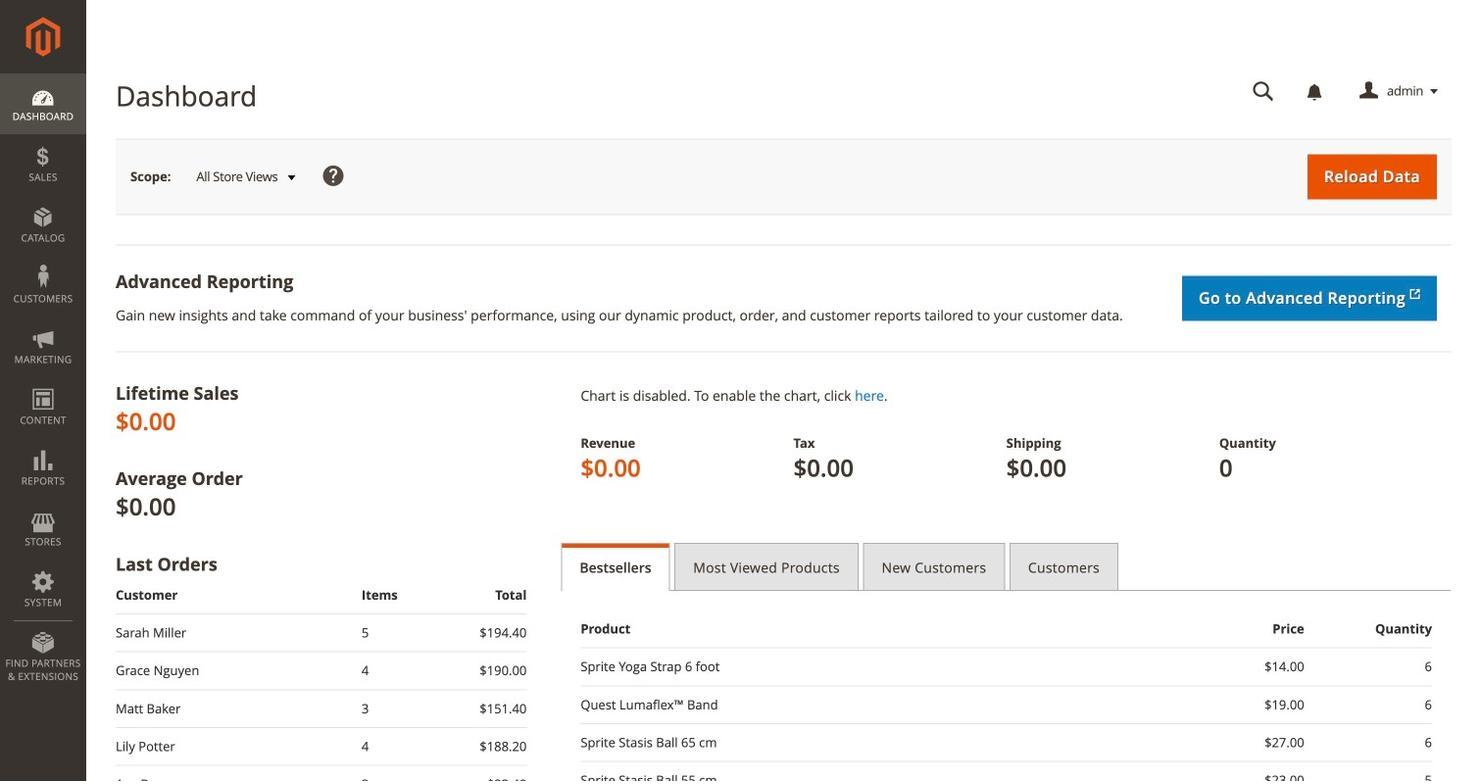 Task type: describe. For each thing, give the bounding box(es) containing it.
magento admin panel image
[[26, 17, 60, 57]]



Task type: vqa. For each thing, say whether or not it's contained in the screenshot.
From TEXT BOX
no



Task type: locate. For each thing, give the bounding box(es) containing it.
tab list
[[561, 543, 1452, 591]]

None text field
[[1239, 74, 1288, 109]]

menu bar
[[0, 74, 86, 693]]



